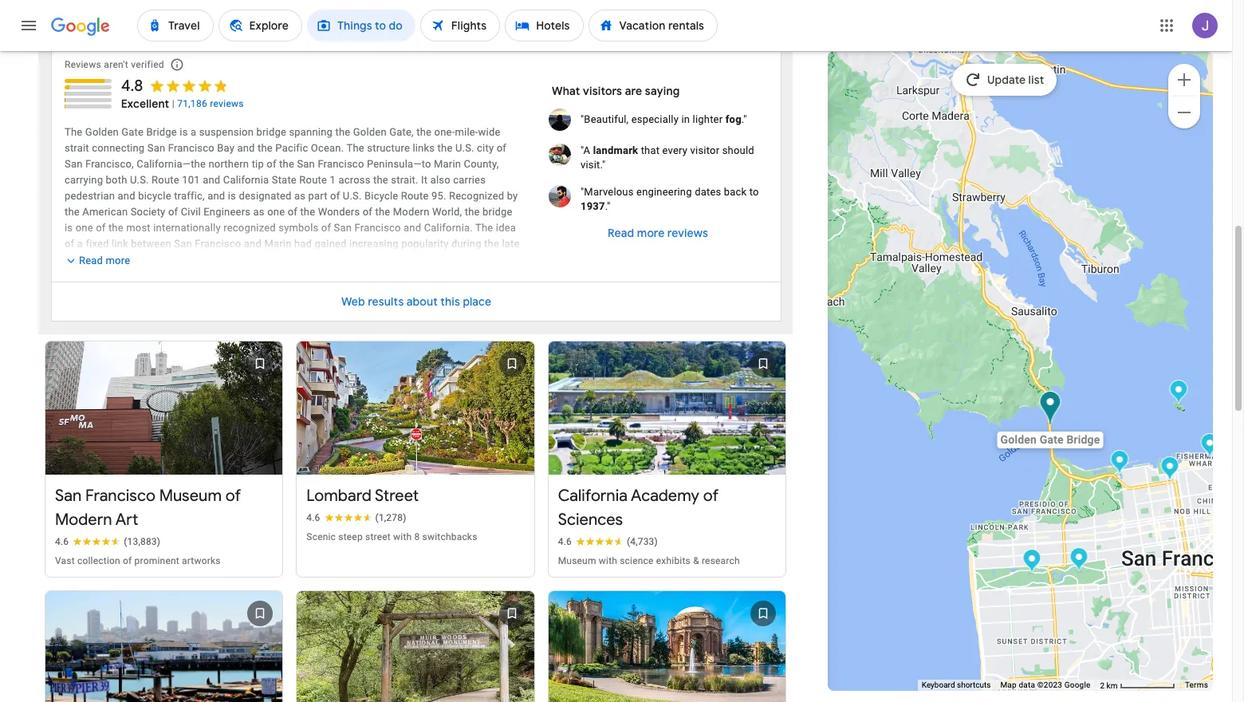Task type: vqa. For each thing, say whether or not it's contained in the screenshot.
dates in the right top of the page
yes



Task type: describe. For each thing, give the bounding box(es) containing it.
carries
[[453, 174, 486, 186]]

irving
[[393, 270, 419, 282]]

4.6 for california academy of sciences
[[558, 536, 572, 547]]

steep
[[339, 531, 363, 542]]

excellent | 71,186 reviews
[[121, 96, 244, 111]]

1 vertical spatial marin
[[264, 238, 292, 250]]

california inside california academy of sciences
[[558, 486, 628, 506]]

to inside "marvelous engineering dates back to 1937 ."
[[750, 186, 760, 198]]

until
[[196, 254, 217, 266]]

engineers
[[204, 206, 251, 218]]

the up decades
[[411, 286, 426, 298]]

reviews aren't verified
[[65, 59, 164, 70]]

1 vertical spatial a
[[77, 238, 83, 250]]

other
[[236, 302, 261, 314]]

1 horizontal spatial route
[[300, 174, 327, 186]]

suspension
[[199, 126, 254, 138]]

place
[[463, 295, 492, 309]]

morrow
[[422, 270, 458, 282]]

was
[[156, 254, 175, 266]]

popularity
[[402, 238, 449, 250]]

century
[[287, 254, 322, 266]]

and down both
[[118, 190, 135, 202]]

km
[[1107, 681, 1118, 690]]

wonders
[[318, 206, 360, 218]]

saying
[[645, 84, 680, 98]]

connecting
[[92, 142, 145, 154]]

the down recognized
[[465, 206, 480, 218]]

part
[[308, 190, 328, 202]]

1937 inside "marvelous engineering dates back to 1937 ."
[[581, 200, 605, 212]]

"marvelous engineering dates back to 1937 ."
[[581, 186, 760, 212]]

1 horizontal spatial to
[[398, 286, 408, 298]]

san down wonders
[[334, 222, 352, 234]]

terms
[[1186, 681, 1209, 690]]

keyboard shortcuts
[[922, 681, 992, 690]]

gate,
[[390, 126, 414, 138]]

dates
[[695, 186, 722, 198]]

opened
[[360, 286, 396, 298]]

city
[[477, 142, 494, 154]]

0 horizontal spatial route
[[152, 174, 179, 186]]

retrofits
[[175, 302, 213, 314]]

0 vertical spatial link
[[112, 238, 128, 250]]

zoom out map image
[[1176, 103, 1195, 122]]

it
[[147, 254, 153, 266]]

museum with science exhibits & research
[[558, 555, 740, 566]]

2 vertical spatial u.s.
[[343, 190, 362, 202]]

map region
[[751, 0, 1245, 702]]

that every visitor should visit."
[[581, 144, 755, 171]]

terms link
[[1186, 681, 1209, 690]]

and down feasible.
[[461, 270, 479, 282]]

design.
[[270, 286, 304, 298]]

american
[[82, 206, 128, 218]]

save san francisco museum of modern art to collection image
[[241, 345, 280, 383]]

francisco up until
[[195, 238, 241, 250]]

project,
[[256, 270, 291, 282]]

artworks
[[182, 555, 221, 566]]

the up joseph
[[484, 238, 500, 250]]

the down opened
[[382, 302, 397, 314]]

save pier 39 to collection image
[[241, 594, 280, 633]]

keyboard
[[922, 681, 956, 690]]

(1,278)
[[376, 512, 407, 523]]

structure
[[367, 142, 410, 154]]

lombard street image
[[1161, 456, 1180, 483]]

peninsula—to
[[367, 158, 431, 170]]

bicycle
[[138, 190, 171, 202]]

street
[[375, 486, 419, 506]]

the golden gate bridge is a suspension bridge spanning the golden gate, the one-mile-wide strait connecting san francisco bay and the pacific ocean. the structure links the u.s. city of san francisco, california—the northern tip of the san francisco peninsula—to marin county, carrying both u.s. route 101 and california state route 1 across the strait. it also carries pedestrian and bicycle traffic, and is designated as part of u.s. bicycle route 95. recognized by the american society of civil engineers as one of the wonders of the modern world, the bridge is one of the most internationally recognized symbols of san francisco and california. the idea of a fixed link between san francisco and marin had gained increasing popularity during the late 19th century, but it was not until the early 20th century that such a link became feasible. joseph strauss served as chief engineer for the project, with leon moisseiff, irving morrow and charles ellis making significant contributions to its design. the bridge opened to the public in 1937 and has undergone various retrofits and other improvement projects in the decades since.
[[65, 126, 520, 314]]

every
[[663, 144, 688, 156]]

more for read more reviews
[[638, 226, 665, 240]]

reviews
[[65, 59, 101, 70]]

vast
[[55, 555, 75, 566]]

about
[[407, 295, 438, 309]]

read for read more reviews
[[608, 226, 635, 240]]

1
[[330, 174, 336, 186]]

1 horizontal spatial ."
[[742, 113, 748, 125]]

4.6 out of 5 stars from 13,883 reviews image
[[55, 535, 161, 548]]

1 vertical spatial museum
[[558, 555, 597, 566]]

county,
[[464, 158, 499, 170]]

back
[[724, 186, 747, 198]]

vast collection of prominent artworks
[[55, 555, 221, 566]]

2 horizontal spatial route
[[401, 190, 429, 202]]

read more link
[[65, 254, 130, 267]]

modern inside san francisco museum of modern art
[[55, 510, 112, 530]]

with inside the golden gate bridge is a suspension bridge spanning the golden gate, the one-mile-wide strait connecting san francisco bay and the pacific ocean. the structure links the u.s. city of san francisco, california—the northern tip of the san francisco peninsula—to marin county, carrying both u.s. route 101 and california state route 1 across the strait. it also carries pedestrian and bicycle traffic, and is designated as part of u.s. bicycle route 95. recognized by the american society of civil engineers as one of the wonders of the modern world, the bridge is one of the most internationally recognized symbols of san francisco and california. the idea of a fixed link between san francisco and marin had gained increasing popularity during the late 19th century, but it was not until the early 20th century that such a link became feasible. joseph strauss served as chief engineer for the project, with leon moisseiff, irving morrow and charles ellis making significant contributions to its design. the bridge opened to the public in 1937 and has undergone various retrofits and other improvement projects in the decades since.
[[294, 270, 314, 282]]

golden gate bridge image
[[1040, 391, 1061, 427]]

decades
[[400, 302, 440, 314]]

4.6 out of 5 stars from 4,733 reviews image
[[558, 535, 658, 548]]

shortcuts
[[958, 681, 992, 690]]

map data ©2023 google
[[1001, 681, 1091, 690]]

california academy of sciences image
[[1070, 547, 1089, 574]]

web results about this place
[[341, 295, 492, 309]]

links
[[413, 142, 435, 154]]

excellent
[[121, 96, 169, 111]]

the up state
[[279, 158, 294, 170]]

the down leon
[[307, 286, 325, 298]]

scenic steep street with 8 switchbacks
[[307, 531, 478, 542]]

"marvelous
[[581, 186, 634, 198]]

for
[[222, 270, 235, 282]]

contributions
[[177, 286, 240, 298]]

improvement
[[264, 302, 327, 314]]

sciences
[[558, 510, 623, 530]]

street
[[365, 531, 391, 542]]

carrying
[[65, 174, 103, 186]]

since.
[[443, 302, 471, 314]]

modern inside the golden gate bridge is a suspension bridge spanning the golden gate, the one-mile-wide strait connecting san francisco bay and the pacific ocean. the structure links the u.s. city of san francisco, california—the northern tip of the san francisco peninsula—to marin county, carrying both u.s. route 101 and california state route 1 across the strait. it also carries pedestrian and bicycle traffic, and is designated as part of u.s. bicycle route 95. recognized by the american society of civil engineers as one of the wonders of the modern world, the bridge is one of the most internationally recognized symbols of san francisco and california. the idea of a fixed link between san francisco and marin had gained increasing popularity during the late 19th century, but it was not until the early 20th century that such a link became feasible. joseph strauss served as chief engineer for the project, with leon moisseiff, irving morrow and charles ellis making significant contributions to its design. the bridge opened to the public in 1937 and has undergone various retrofits and other improvement projects in the decades since.
[[393, 206, 430, 218]]

public
[[428, 286, 457, 298]]

civil
[[181, 206, 201, 218]]

traffic,
[[174, 190, 205, 202]]

that inside that every visitor should visit."
[[641, 144, 660, 156]]

|
[[172, 98, 175, 109]]

the down pedestrian
[[65, 206, 80, 218]]

1 vertical spatial reviews
[[668, 226, 709, 240]]

main menu image
[[19, 16, 38, 35]]

the up strait
[[65, 126, 83, 138]]

recognized
[[224, 222, 276, 234]]

71,186
[[177, 98, 207, 109]]

0 vertical spatial is
[[180, 126, 188, 138]]

what
[[552, 84, 581, 98]]

art
[[115, 510, 138, 530]]

late
[[502, 238, 520, 250]]

1 golden from the left
[[85, 126, 119, 138]]

internationally
[[153, 222, 221, 234]]

0 horizontal spatial one
[[76, 222, 93, 234]]

francisco up california—the
[[168, 142, 215, 154]]

2 vertical spatial as
[[138, 270, 149, 282]]

2 vertical spatial is
[[65, 222, 73, 234]]

1 horizontal spatial as
[[253, 206, 265, 218]]

keyboard shortcuts button
[[922, 680, 992, 691]]

increasing
[[350, 238, 399, 250]]

various
[[138, 302, 173, 314]]

california inside the golden gate bridge is a suspension bridge spanning the golden gate, the one-mile-wide strait connecting san francisco bay and the pacific ocean. the structure links the u.s. city of san francisco, california—the northern tip of the san francisco peninsula—to marin county, carrying both u.s. route 101 and california state route 1 across the strait. it also carries pedestrian and bicycle traffic, and is designated as part of u.s. bicycle route 95. recognized by the american society of civil engineers as one of the wonders of the modern world, the bridge is one of the most internationally recognized symbols of san francisco and california. the idea of a fixed link between san francisco and marin had gained increasing popularity during the late 19th century, but it was not until the early 20th century that such a link became feasible. joseph strauss served as chief engineer for the project, with leon moisseiff, irving morrow and charles ellis making significant contributions to its design. the bridge opened to the public in 1937 and has undergone various retrofits and other improvement projects in the decades since.
[[223, 174, 269, 186]]

1 vertical spatial u.s.
[[130, 174, 149, 186]]

bay
[[217, 142, 235, 154]]

lombard street
[[307, 486, 419, 506]]

and down contributions at the top left of the page
[[216, 302, 234, 314]]



Task type: locate. For each thing, give the bounding box(es) containing it.
with down 4.6 out of 5 stars from 4,733 reviews 'image'
[[599, 555, 618, 566]]

the down american
[[108, 222, 124, 234]]

1 horizontal spatial read
[[608, 226, 635, 240]]

leon
[[317, 270, 340, 282]]

and up engineers
[[208, 190, 225, 202]]

san down "pacific"
[[297, 158, 315, 170]]

scenic
[[307, 531, 336, 542]]

more down "marvelous engineering dates back to 1937 ."
[[638, 226, 665, 240]]

1 vertical spatial one
[[76, 222, 93, 234]]

0 horizontal spatial with
[[294, 270, 314, 282]]

pier 39 image
[[1201, 433, 1219, 460]]

0 vertical spatial that
[[641, 144, 660, 156]]

between
[[131, 238, 171, 250]]

mile-
[[455, 126, 479, 138]]

golden up structure
[[353, 126, 387, 138]]

list
[[1029, 73, 1045, 87]]

not
[[178, 254, 193, 266]]

save california academy of sciences to collection image
[[745, 345, 783, 383]]

francisco up the increasing
[[355, 222, 401, 234]]

route down the it
[[401, 190, 429, 202]]

0 vertical spatial u.s.
[[456, 142, 475, 154]]

modern up 4.6 out of 5 stars from 13,883 reviews "image"
[[55, 510, 112, 530]]

1 horizontal spatial that
[[641, 144, 660, 156]]

1 horizontal spatial one
[[267, 206, 285, 218]]

reviews aren't verified image
[[158, 45, 196, 84]]

." up should on the top
[[742, 113, 748, 125]]

served
[[103, 270, 135, 282]]

0 vertical spatial museum
[[159, 486, 222, 506]]

u.s. up bicycle
[[130, 174, 149, 186]]

0 horizontal spatial 1937
[[471, 286, 495, 298]]

the down early
[[238, 270, 253, 282]]

4.6 for lombard street
[[307, 512, 320, 523]]

2
[[1101, 681, 1105, 690]]

the
[[65, 126, 83, 138], [347, 142, 365, 154], [476, 222, 494, 234], [307, 286, 325, 298]]

link up century,
[[112, 238, 128, 250]]

the up for
[[219, 254, 234, 266]]

0 vertical spatial california
[[223, 174, 269, 186]]

fog
[[726, 113, 742, 125]]

1 horizontal spatial 1937
[[581, 200, 605, 212]]

more up served
[[106, 255, 130, 267]]

golden up connecting
[[85, 126, 119, 138]]

san up 4.6 out of 5 stars from 13,883 reviews "image"
[[55, 486, 82, 506]]

2 vertical spatial a
[[372, 254, 378, 266]]

results
[[368, 295, 404, 309]]

bridge up projects
[[328, 286, 358, 298]]

read more
[[79, 255, 130, 267]]

0 horizontal spatial bridge
[[257, 126, 287, 138]]

to right back
[[750, 186, 760, 198]]

1937 inside the golden gate bridge is a suspension bridge spanning the golden gate, the one-mile-wide strait connecting san francisco bay and the pacific ocean. the structure links the u.s. city of san francisco, california—the northern tip of the san francisco peninsula—to marin county, carrying both u.s. route 101 and california state route 1 across the strait. it also carries pedestrian and bicycle traffic, and is designated as part of u.s. bicycle route 95. recognized by the american society of civil engineers as one of the wonders of the modern world, the bridge is one of the most internationally recognized symbols of san francisco and california. the idea of a fixed link between san francisco and marin had gained increasing popularity during the late 19th century, but it was not until the early 20th century that such a link became feasible. joseph strauss served as chief engineer for the project, with leon moisseiff, irving morrow and charles ellis making significant contributions to its design. the bridge opened to the public in 1937 and has undergone various retrofits and other improvement projects in the decades since.
[[471, 286, 495, 298]]

0 vertical spatial reviews
[[210, 98, 244, 109]]

in down opened
[[371, 302, 379, 314]]

0 horizontal spatial museum
[[159, 486, 222, 506]]

museum up 'artworks'
[[159, 486, 222, 506]]

the up ocean.
[[336, 126, 351, 138]]

it
[[421, 174, 428, 186]]

link
[[112, 238, 128, 250], [380, 254, 397, 266]]

(4,733)
[[627, 536, 658, 547]]

are
[[625, 84, 643, 98]]

one up fixed
[[76, 222, 93, 234]]

reviews
[[210, 98, 244, 109], [668, 226, 709, 240]]

95.
[[432, 190, 447, 202]]

0 vertical spatial 1937
[[581, 200, 605, 212]]

reviews up suspension
[[210, 98, 244, 109]]

1 vertical spatial in
[[460, 286, 468, 298]]

bridge up idea
[[483, 206, 513, 218]]

prominent
[[135, 555, 179, 566]]

golden gate park image
[[1023, 549, 1041, 575]]

1 vertical spatial modern
[[55, 510, 112, 530]]

update list
[[988, 73, 1045, 87]]

u.s. down mile-
[[456, 142, 475, 154]]

read down "marvelous on the top of page
[[608, 226, 635, 240]]

0 horizontal spatial is
[[65, 222, 73, 234]]

by
[[507, 190, 518, 202]]

engineering
[[637, 186, 692, 198]]

recognized
[[449, 190, 505, 202]]

1 horizontal spatial 4.6
[[307, 512, 320, 523]]

1 vertical spatial ."
[[605, 200, 611, 212]]

1 horizontal spatial a
[[191, 126, 197, 138]]

2 horizontal spatial a
[[372, 254, 378, 266]]

more for read more
[[106, 255, 130, 267]]

is up 19th
[[65, 222, 73, 234]]

to left "its"
[[243, 286, 253, 298]]

san up not
[[174, 238, 192, 250]]

became
[[400, 254, 438, 266]]

as up the significant
[[138, 270, 149, 282]]

museum inside san francisco museum of modern art
[[159, 486, 222, 506]]

1 horizontal spatial modern
[[393, 206, 430, 218]]

1 horizontal spatial is
[[180, 126, 188, 138]]

a down the increasing
[[372, 254, 378, 266]]

2 golden from the left
[[353, 126, 387, 138]]

1 vertical spatial with
[[393, 531, 412, 542]]

francisco up 1
[[318, 158, 364, 170]]

0 vertical spatial read
[[608, 226, 635, 240]]

1 horizontal spatial u.s.
[[343, 190, 362, 202]]

is up engineers
[[228, 190, 236, 202]]

san down the bridge
[[147, 142, 165, 154]]

francisco
[[168, 142, 215, 154], [318, 158, 364, 170], [355, 222, 401, 234], [195, 238, 241, 250], [85, 486, 156, 506]]

is right the bridge
[[180, 126, 188, 138]]

0 horizontal spatial marin
[[264, 238, 292, 250]]

reviews inside excellent | 71,186 reviews
[[210, 98, 244, 109]]

1 horizontal spatial bridge
[[328, 286, 358, 298]]

in up since.
[[460, 286, 468, 298]]

0 vertical spatial a
[[191, 126, 197, 138]]

of inside california academy of sciences
[[704, 486, 719, 506]]

&
[[694, 555, 700, 566]]

4.6 up 'scenic'
[[307, 512, 320, 523]]

with left 8 at the left
[[393, 531, 412, 542]]

the left idea
[[476, 222, 494, 234]]

san inside san francisco museum of modern art
[[55, 486, 82, 506]]

4.6 for san francisco museum of modern art
[[55, 536, 69, 547]]

designated
[[239, 190, 292, 202]]

read for read more
[[79, 255, 103, 267]]

2 horizontal spatial to
[[750, 186, 760, 198]]

0 horizontal spatial california
[[223, 174, 269, 186]]

charles
[[482, 270, 518, 282]]

san francisco museum of modern art
[[55, 486, 241, 530]]

0 horizontal spatial modern
[[55, 510, 112, 530]]

significant
[[125, 286, 175, 298]]

more
[[638, 226, 665, 240], [106, 255, 130, 267]]

0 horizontal spatial ."
[[605, 200, 611, 212]]

0 vertical spatial marin
[[434, 158, 461, 170]]

palace of fine arts image
[[1111, 450, 1129, 476]]

1 vertical spatial is
[[228, 190, 236, 202]]

museum down 4.6 out of 5 stars from 4,733 reviews 'image'
[[558, 555, 597, 566]]

link down the increasing
[[380, 254, 397, 266]]

"beautiful,
[[581, 113, 629, 125]]

one
[[267, 206, 285, 218], [76, 222, 93, 234]]

california up sciences
[[558, 486, 628, 506]]

1 vertical spatial 1937
[[471, 286, 495, 298]]

4.6 out of 5 stars from 1,278 reviews image
[[307, 511, 407, 524]]

one down designated
[[267, 206, 285, 218]]

a up 19th
[[77, 238, 83, 250]]

0 horizontal spatial read
[[79, 255, 103, 267]]

zoom in map image
[[1176, 70, 1195, 89]]

0 vertical spatial one
[[267, 206, 285, 218]]

1 horizontal spatial california
[[558, 486, 628, 506]]

4.6 up vast
[[55, 536, 69, 547]]

1 vertical spatial that
[[325, 254, 344, 266]]

state
[[272, 174, 297, 186]]

also
[[431, 174, 451, 186]]

1 horizontal spatial marin
[[434, 158, 461, 170]]

u.s.
[[456, 142, 475, 154], [130, 174, 149, 186], [343, 190, 362, 202]]

save palace of fine arts to collection image
[[745, 594, 783, 633]]

the up tip
[[258, 142, 273, 154]]

projects
[[329, 302, 368, 314]]

alcatraz island image
[[1170, 380, 1188, 406]]

that left every
[[641, 144, 660, 156]]

bridge up "pacific"
[[257, 126, 287, 138]]

0 horizontal spatial u.s.
[[130, 174, 149, 186]]

its
[[255, 286, 267, 298]]

that down gained
[[325, 254, 344, 266]]

0 horizontal spatial that
[[325, 254, 344, 266]]

2 horizontal spatial bridge
[[483, 206, 513, 218]]

1 vertical spatial bridge
[[483, 206, 513, 218]]

4.6 down sciences
[[558, 536, 572, 547]]

museum
[[159, 486, 222, 506], [558, 555, 597, 566]]

california down tip
[[223, 174, 269, 186]]

during
[[452, 238, 482, 250]]

symbols
[[279, 222, 319, 234]]

san down strait
[[65, 158, 83, 170]]

2 horizontal spatial u.s.
[[456, 142, 475, 154]]

0 horizontal spatial a
[[77, 238, 83, 250]]

both
[[106, 174, 127, 186]]

1 vertical spatial as
[[253, 206, 265, 218]]

1937
[[581, 200, 605, 212], [471, 286, 495, 298]]

and down charles
[[498, 286, 516, 298]]

switchbacks
[[423, 531, 478, 542]]

that inside the golden gate bridge is a suspension bridge spanning the golden gate, the one-mile-wide strait connecting san francisco bay and the pacific ocean. the structure links the u.s. city of san francisco, california—the northern tip of the san francisco peninsula—to marin county, carrying both u.s. route 101 and california state route 1 across the strait. it also carries pedestrian and bicycle traffic, and is designated as part of u.s. bicycle route 95. recognized by the american society of civil engineers as one of the wonders of the modern world, the bridge is one of the most internationally recognized symbols of san francisco and california. the idea of a fixed link between san francisco and marin had gained increasing popularity during the late 19th century, but it was not until the early 20th century that such a link became feasible. joseph strauss served as chief engineer for the project, with leon moisseiff, irving morrow and charles ellis making significant contributions to its design. the bridge opened to the public in 1937 and has undergone various retrofits and other improvement projects in the decades since.
[[325, 254, 344, 266]]

0 vertical spatial modern
[[393, 206, 430, 218]]

save golden gate bridge to collection image
[[703, 9, 718, 24]]

0 horizontal spatial reviews
[[210, 98, 244, 109]]

1 horizontal spatial more
[[638, 226, 665, 240]]

." down "marvelous on the top of page
[[605, 200, 611, 212]]

but
[[129, 254, 144, 266]]

california—the
[[137, 158, 206, 170]]

19th
[[65, 254, 86, 266]]

2 horizontal spatial is
[[228, 190, 236, 202]]

as down designated
[[253, 206, 265, 218]]

1 horizontal spatial museum
[[558, 555, 597, 566]]

1 vertical spatial california
[[558, 486, 628, 506]]

and up tip
[[237, 142, 255, 154]]

route down california—the
[[152, 174, 179, 186]]

0 horizontal spatial as
[[138, 270, 149, 282]]

1 vertical spatial more
[[106, 255, 130, 267]]

with down century
[[294, 270, 314, 282]]

most
[[126, 222, 151, 234]]

francisco inside san francisco museum of modern art
[[85, 486, 156, 506]]

1 horizontal spatial in
[[460, 286, 468, 298]]

has
[[65, 302, 82, 314]]

golden gate bridge element
[[65, 0, 236, 36]]

2 horizontal spatial 4.6
[[558, 536, 572, 547]]

the up "links"
[[417, 126, 432, 138]]

0 vertical spatial with
[[294, 270, 314, 282]]

especially
[[632, 113, 679, 125]]

tip
[[252, 158, 264, 170]]

pedestrian
[[65, 190, 115, 202]]

4.8 out of 5 stars from 71,186 reviews. excellent. element
[[121, 76, 244, 112]]

2 horizontal spatial in
[[682, 113, 690, 125]]

bridge
[[257, 126, 287, 138], [483, 206, 513, 218], [328, 286, 358, 298]]

and right 101 at the top left
[[203, 174, 221, 186]]

0 vertical spatial ."
[[742, 113, 748, 125]]

gate
[[122, 126, 144, 138]]

." inside "marvelous engineering dates back to 1937 ."
[[605, 200, 611, 212]]

1 horizontal spatial reviews
[[668, 226, 709, 240]]

of inside san francisco museum of modern art
[[226, 486, 241, 506]]

save muir woods national monument to collection image
[[493, 594, 531, 633]]

0 vertical spatial more
[[638, 226, 665, 240]]

francisco up art
[[85, 486, 156, 506]]

the right ocean.
[[347, 142, 365, 154]]

1 horizontal spatial with
[[393, 531, 412, 542]]

and up popularity
[[404, 222, 422, 234]]

0 horizontal spatial link
[[112, 238, 128, 250]]

0 vertical spatial bridge
[[257, 126, 287, 138]]

ellis
[[65, 286, 84, 298]]

reviews down "marvelous engineering dates back to 1937 ."
[[668, 226, 709, 240]]

4.6 inside 'image'
[[558, 536, 572, 547]]

the down one-
[[438, 142, 453, 154]]

route up part
[[300, 174, 327, 186]]

0 vertical spatial in
[[682, 113, 690, 125]]

2 vertical spatial bridge
[[328, 286, 358, 298]]

feasible.
[[441, 254, 481, 266]]

"a landmark
[[581, 144, 639, 156]]

a down 71,186
[[191, 126, 197, 138]]

map
[[1001, 681, 1017, 690]]

1 horizontal spatial golden
[[353, 126, 387, 138]]

0 vertical spatial as
[[294, 190, 306, 202]]

to down irving at the left of the page
[[398, 286, 408, 298]]

2 vertical spatial in
[[371, 302, 379, 314]]

that
[[641, 144, 660, 156], [325, 254, 344, 266]]

0 horizontal spatial golden
[[85, 126, 119, 138]]

modern down strait.
[[393, 206, 430, 218]]

2 horizontal spatial with
[[599, 555, 618, 566]]

"a
[[581, 144, 591, 156]]

the down bicycle
[[375, 206, 391, 218]]

engineer
[[178, 270, 219, 282]]

across
[[339, 174, 371, 186]]

golden
[[85, 126, 119, 138], [353, 126, 387, 138]]

the up bicycle
[[373, 174, 389, 186]]

northern
[[209, 158, 249, 170]]

and down recognized
[[244, 238, 262, 250]]

california.
[[424, 222, 473, 234]]

2 vertical spatial with
[[599, 555, 618, 566]]

2 horizontal spatial as
[[294, 190, 306, 202]]

this
[[441, 295, 460, 309]]

marin up 20th
[[264, 238, 292, 250]]

1 vertical spatial link
[[380, 254, 397, 266]]

0 horizontal spatial to
[[243, 286, 253, 298]]

0 horizontal spatial more
[[106, 255, 130, 267]]

visit."
[[581, 159, 606, 171]]

modern
[[393, 206, 430, 218], [55, 510, 112, 530]]

read up strauss
[[79, 255, 103, 267]]

4.6 inside "image"
[[55, 536, 69, 547]]

4.6 inside image
[[307, 512, 320, 523]]

lombard
[[307, 486, 372, 506]]

save lombard street san francisco to collection image
[[493, 345, 531, 383]]

marin up 'also'
[[434, 158, 461, 170]]

in left lighter
[[682, 113, 690, 125]]

early
[[237, 254, 260, 266]]

0 horizontal spatial in
[[371, 302, 379, 314]]

as left part
[[294, 190, 306, 202]]

1937 down charles
[[471, 286, 495, 298]]

2 km button
[[1096, 680, 1181, 692]]

0 horizontal spatial 4.6
[[55, 536, 69, 547]]

u.s. down across in the top of the page
[[343, 190, 362, 202]]

society
[[131, 206, 166, 218]]

1 vertical spatial read
[[79, 255, 103, 267]]

1937 down "marvelous on the top of page
[[581, 200, 605, 212]]

1 horizontal spatial link
[[380, 254, 397, 266]]

the up "symbols"
[[300, 206, 315, 218]]



